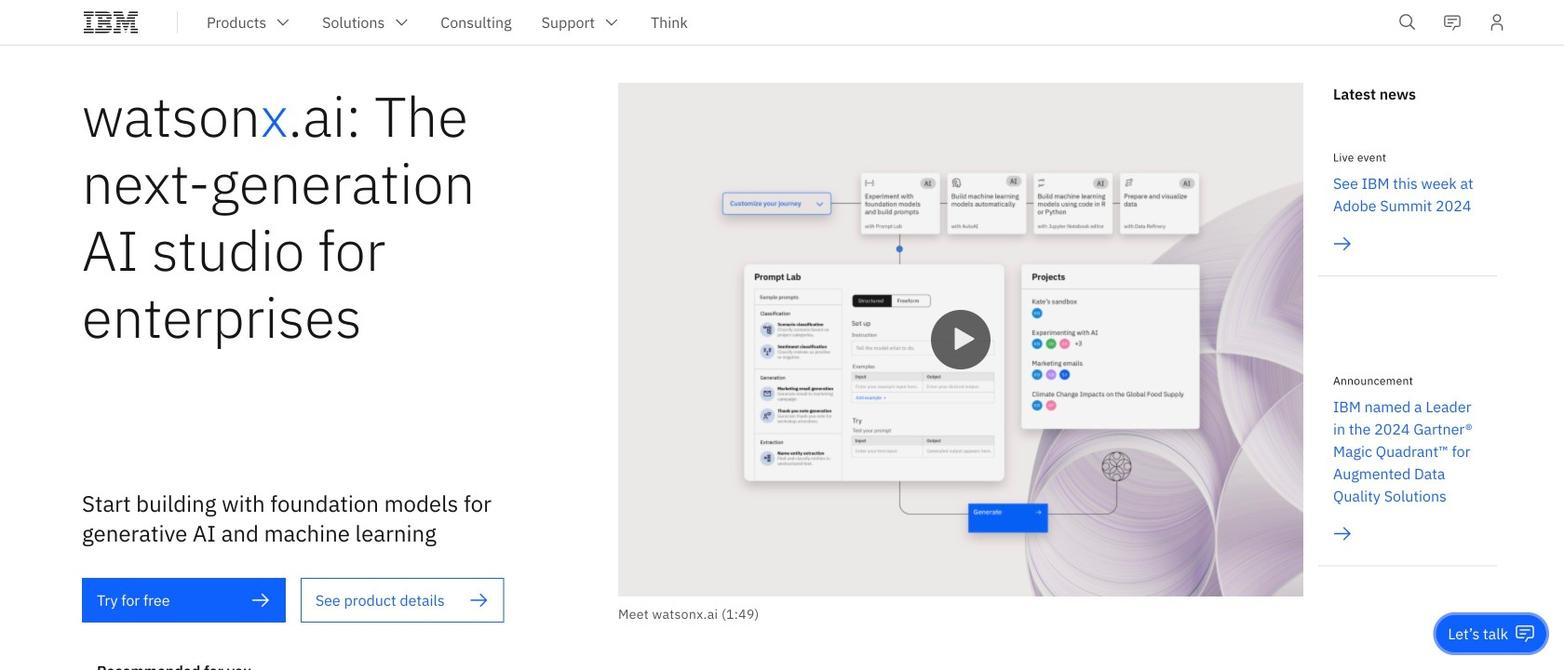 Task type: vqa. For each thing, say whether or not it's contained in the screenshot.
Your privacy choices 'element'
no



Task type: describe. For each thing, give the bounding box(es) containing it.
let's talk element
[[1448, 624, 1508, 644]]



